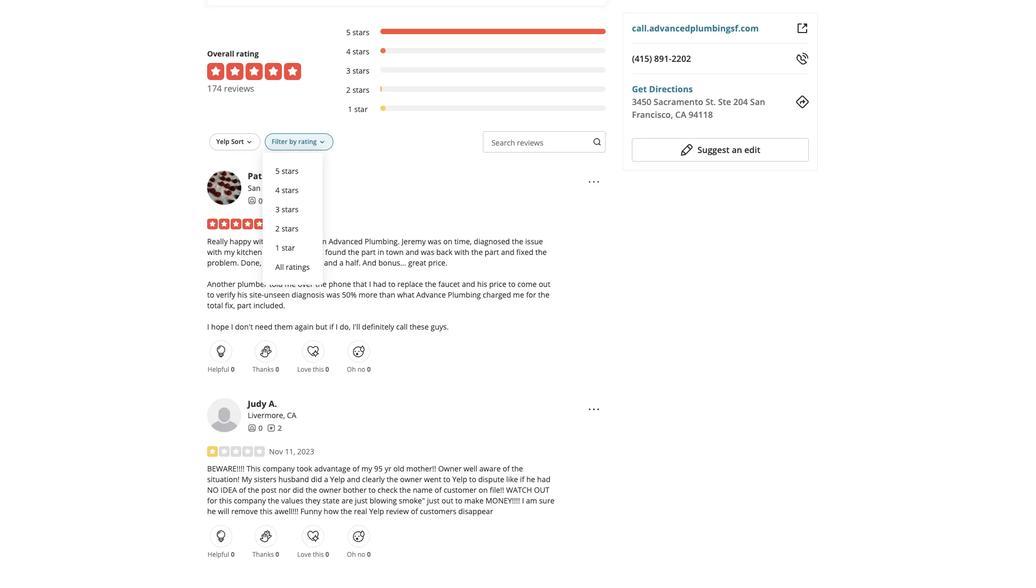 Task type: locate. For each thing, give the bounding box(es) containing it.
0 vertical spatial thanks 0
[[252, 365, 279, 374]]

oh down i'll in the bottom of the page
[[347, 365, 356, 374]]

search
[[491, 137, 515, 148]]

oh no 0 down real
[[347, 550, 371, 559]]

had up out
[[537, 475, 551, 485]]

5 stars
[[346, 27, 369, 37], [275, 166, 299, 176]]

had inside beware!!!! this company took advantage of my 95 yr old mother!! owner well aware of the situation! my sisters husband did a yelp and clearly the owner went to yelp to dispute like if he had no idea of the post nor did the owner bother to check the name of customer on file!! watch out for this company the values they state are just blowing smoke" just out to make money!!!! i am sure he will remove this awell!!! funny how the real yelp review of customers disappear
[[537, 475, 551, 485]]

1 vertical spatial oh
[[347, 550, 356, 559]]

check
[[378, 485, 398, 495]]

  text field
[[483, 131, 606, 153]]

1 thanks 0 from the top
[[252, 365, 279, 374]]

0 vertical spatial 2023
[[292, 219, 309, 229]]

1 16 chevron down v2 image from the left
[[245, 138, 254, 147]]

1 friends element from the top
[[248, 195, 263, 206]]

sort
[[231, 137, 244, 146]]

stars for 'filter reviews by 4 stars rating' element
[[352, 46, 369, 56]]

yelp down the advantage
[[330, 475, 345, 485]]

2 thanks 0 from the top
[[252, 550, 279, 559]]

1 vertical spatial me
[[513, 290, 524, 300]]

if inside beware!!!! this company took advantage of my 95 yr old mother!! owner well aware of the situation! my sisters husband did a yelp and clearly the owner went to yelp to dispute like if he had no idea of the post nor did the owner bother to check the name of customer on file!! watch out for this company the values they state are just blowing smoke" just out to make money!!!! i am sure he will remove this awell!!! funny how the real yelp review of customers disappear
[[520, 475, 525, 485]]

of up bother
[[353, 464, 360, 474]]

2 love from the top
[[297, 550, 311, 559]]

1 horizontal spatial owner
[[400, 475, 422, 485]]

an left edit
[[732, 144, 742, 156]]

2 stars for 'filter reviews by 2 stars rating' element
[[346, 85, 369, 95]]

ca right 'livermore,'
[[287, 411, 296, 421]]

review
[[386, 507, 409, 517]]

and inside another plumber told me over the phone that i had to replace the faucet and his price to come out to verify his site-unseen diagnosis was 50% more than what advance plumbing charged me for the total fix, part included.
[[462, 279, 475, 289]]

1 horizontal spatial reviews
[[517, 137, 544, 148]]

he
[[527, 475, 535, 485], [207, 507, 216, 517]]

0 vertical spatial a
[[339, 258, 344, 268]]

2 helpful from the top
[[208, 550, 229, 559]]

of up the like in the bottom of the page
[[503, 464, 510, 474]]

really happy with the service from advanced plumbing. jeremy was on time, diagnosed the issue with my kitchen faucet really fast, found the part in town and was back with the part and fixed the problem. done, in under an hour and a half. and bonus... great price.
[[207, 236, 547, 268]]

0 horizontal spatial 16 chevron down v2 image
[[245, 138, 254, 147]]

company
[[263, 464, 295, 474], [234, 496, 266, 506]]

yelp left "sort"
[[216, 137, 230, 146]]

1 love this 0 from the top
[[297, 365, 329, 374]]

0 horizontal spatial had
[[373, 279, 386, 289]]

1 vertical spatial he
[[207, 507, 216, 517]]

san inside get directions 3450 sacramento st. ste 204 san francisco, ca 94118
[[750, 96, 765, 108]]

situation!
[[207, 475, 240, 485]]

if
[[329, 322, 334, 332], [520, 475, 525, 485]]

0 horizontal spatial a
[[324, 475, 328, 485]]

love down again
[[297, 365, 311, 374]]

time,
[[454, 236, 472, 246]]

0 vertical spatial me
[[285, 279, 296, 289]]

24 external link v2 image
[[796, 22, 809, 35]]

(0 reactions) element down 'definitely'
[[367, 365, 371, 374]]

2 love this 0 from the top
[[297, 550, 329, 559]]

1 helpful from the top
[[208, 365, 229, 374]]

come
[[518, 279, 537, 289]]

thanks 0 down awell!!!
[[252, 550, 279, 559]]

i left am
[[522, 496, 524, 506]]

that
[[353, 279, 367, 289]]

16 chevron down v2 image inside yelp sort popup button
[[245, 138, 254, 147]]

24 phone v2 image
[[796, 52, 809, 65]]

11,
[[285, 447, 295, 457]]

0 vertical spatial love
[[297, 365, 311, 374]]

my up problem.
[[224, 247, 235, 257]]

and up plumbing on the bottom left
[[462, 279, 475, 289]]

16 friends v2 image
[[248, 424, 256, 433]]

2 friends element from the top
[[248, 423, 263, 434]]

san right "204"
[[750, 96, 765, 108]]

0 vertical spatial an
[[732, 144, 742, 156]]

this left awell!!!
[[260, 507, 273, 517]]

in left all
[[263, 258, 270, 268]]

judy a. livermore, ca
[[248, 398, 296, 421]]

helpful 0 down will
[[208, 550, 235, 559]]

0 horizontal spatial in
[[263, 258, 270, 268]]

0 vertical spatial 5 star rating image
[[207, 63, 301, 80]]

st.
[[706, 96, 716, 108]]

1 oh no 0 from the top
[[347, 365, 371, 374]]

sacramento
[[654, 96, 703, 108]]

for down no
[[207, 496, 217, 506]]

post
[[261, 485, 277, 495]]

0 vertical spatial my
[[224, 247, 235, 257]]

0 right 16 friends v2 icon
[[258, 196, 263, 206]]

0 vertical spatial 2 stars
[[346, 85, 369, 95]]

faucet inside the really happy with the service from advanced plumbing. jeremy was on time, diagnosed the issue with my kitchen faucet really fast, found the part in town and was back with the part and fixed the problem. done, in under an hour and a half. and bonus... great price.
[[264, 247, 286, 257]]

0 vertical spatial helpful 0
[[208, 365, 235, 374]]

4
[[346, 46, 351, 56], [275, 185, 280, 195]]

2 oh from the top
[[347, 550, 356, 559]]

2 oh no 0 from the top
[[347, 550, 371, 559]]

2 inside button
[[275, 223, 280, 234]]

ca inside get directions 3450 sacramento st. ste 204 san francisco, ca 94118
[[675, 109, 686, 120]]

3 inside button
[[275, 204, 280, 214]]

3 stars for the 3 stars button
[[275, 204, 299, 214]]

0 vertical spatial 5 stars
[[346, 27, 369, 37]]

a
[[339, 258, 344, 268], [324, 475, 328, 485]]

friends element for judy a.
[[248, 423, 263, 434]]

1 vertical spatial was
[[421, 247, 434, 257]]

call.advancedplumbingsf.com link
[[632, 22, 759, 34]]

stars for the 3 stars button
[[282, 204, 299, 214]]

reviews element
[[267, 423, 282, 434]]

his left price
[[477, 279, 487, 289]]

0 vertical spatial no
[[358, 365, 365, 374]]

another plumber told me over the phone that i had to replace the faucet and his price to come out to verify his site-unseen diagnosis was 50% more than what advance plumbing charged me for the total fix, part included.
[[207, 279, 550, 310]]

done,
[[241, 258, 261, 268]]

1 horizontal spatial if
[[520, 475, 525, 485]]

1 vertical spatial an
[[295, 258, 304, 268]]

i left hope
[[207, 322, 209, 332]]

1 star rating image
[[207, 447, 265, 457]]

the down are
[[341, 507, 352, 517]]

1 horizontal spatial rating
[[298, 137, 317, 146]]

i right that
[[369, 279, 371, 289]]

call.advancedplumbingsf.com
[[632, 22, 759, 34]]

(0 reactions) element
[[231, 365, 235, 374], [276, 365, 279, 374], [326, 365, 329, 374], [367, 365, 371, 374], [231, 550, 235, 559], [276, 550, 279, 559], [326, 550, 329, 559], [367, 550, 371, 559]]

1 helpful 0 from the top
[[208, 365, 235, 374]]

oh no 0
[[347, 365, 371, 374], [347, 550, 371, 559]]

1 horizontal spatial just
[[427, 496, 440, 506]]

0 vertical spatial faucet
[[264, 247, 286, 257]]

1 vertical spatial 2023
[[297, 447, 314, 457]]

1 horizontal spatial did
[[311, 475, 322, 485]]

0 horizontal spatial his
[[237, 290, 247, 300]]

1 no from the top
[[358, 365, 365, 374]]

5 for filter reviews by 5 stars rating element
[[346, 27, 351, 37]]

the up advance
[[425, 279, 436, 289]]

to up total
[[207, 290, 214, 300]]

1 5 star rating image from the top
[[207, 63, 301, 80]]

owner
[[400, 475, 422, 485], [319, 485, 341, 495]]

2 thanks from the top
[[252, 550, 274, 559]]

0 horizontal spatial francisco,
[[263, 183, 297, 193]]

1 vertical spatial 3 stars
[[275, 204, 299, 214]]

0 down real
[[367, 550, 371, 559]]

menu image for judy a.
[[588, 403, 601, 416]]

just up real
[[355, 496, 368, 506]]

1 for filter reviews by 1 star rating element
[[348, 104, 352, 114]]

1 horizontal spatial in
[[378, 247, 384, 257]]

edit
[[745, 144, 760, 156]]

don't
[[235, 322, 253, 332]]

found
[[325, 247, 346, 257]]

advanced
[[329, 236, 363, 246]]

owner down mother!!
[[400, 475, 422, 485]]

filter by rating
[[272, 137, 317, 146]]

helpful down will
[[208, 550, 229, 559]]

(0 reactions) element down i hope i don't need them again but if i do, i'll definitely call these guys.
[[326, 365, 329, 374]]

1 horizontal spatial 4
[[346, 46, 351, 56]]

stars for filter reviews by 5 stars rating element
[[352, 27, 369, 37]]

well
[[464, 464, 477, 474]]

friends element left 16 review v2 image
[[248, 423, 263, 434]]

1 horizontal spatial faucet
[[438, 279, 460, 289]]

reviews for 174 reviews
[[224, 83, 254, 94]]

0 horizontal spatial he
[[207, 507, 216, 517]]

0 vertical spatial was
[[428, 236, 441, 246]]

star inside button
[[282, 243, 295, 253]]

reviews right search
[[517, 137, 544, 148]]

filter reviews by 3 stars rating element
[[335, 65, 606, 76]]

0
[[258, 196, 263, 206], [231, 365, 235, 374], [276, 365, 279, 374], [326, 365, 329, 374], [367, 365, 371, 374], [258, 423, 263, 434], [231, 550, 235, 559], [276, 550, 279, 559], [326, 550, 329, 559], [367, 550, 371, 559]]

oh down real
[[347, 550, 356, 559]]

helpful 0 down hope
[[208, 365, 235, 374]]

on up back
[[443, 236, 452, 246]]

1 love from the top
[[297, 365, 311, 374]]

2 vertical spatial 2
[[278, 423, 282, 434]]

1 horizontal spatial 3
[[346, 65, 351, 75]]

faucet up under
[[264, 247, 286, 257]]

3 stars
[[346, 65, 369, 75], [275, 204, 299, 214]]

to right price
[[508, 279, 516, 289]]

1 vertical spatial my
[[362, 464, 372, 474]]

0 horizontal spatial faucet
[[264, 247, 286, 257]]

0 vertical spatial for
[[526, 290, 536, 300]]

ca down 5 stars button
[[299, 183, 309, 193]]

with
[[253, 236, 268, 246], [207, 247, 222, 257], [455, 247, 469, 257]]

0 up the photo of judy a.
[[231, 365, 235, 374]]

will
[[218, 507, 229, 517]]

reviews
[[224, 83, 254, 94], [517, 137, 544, 148]]

4 for 'filter reviews by 4 stars rating' element
[[346, 46, 351, 56]]

0 vertical spatial san
[[750, 96, 765, 108]]

ca inside patricia o. san francisco, ca
[[299, 183, 309, 193]]

5 star rating image up happy
[[207, 219, 265, 230]]

name
[[413, 485, 433, 495]]

1 vertical spatial oh no 0
[[347, 550, 371, 559]]

1 horizontal spatial my
[[362, 464, 372, 474]]

0 vertical spatial 4
[[346, 46, 351, 56]]

definitely
[[362, 322, 394, 332]]

under
[[272, 258, 293, 268]]

1 horizontal spatial francisco,
[[632, 109, 673, 120]]

sisters
[[254, 475, 277, 485]]

me down come
[[513, 290, 524, 300]]

16 chevron down v2 image for 5 stars
[[318, 138, 326, 147]]

the up they
[[306, 485, 317, 495]]

oh for judy a.
[[347, 550, 356, 559]]

4 stars for 'filter reviews by 4 stars rating' element
[[346, 46, 369, 56]]

0 horizontal spatial 5
[[275, 166, 280, 176]]

stars for '4 stars' button at the left of the page
[[282, 185, 299, 195]]

disappear
[[458, 507, 493, 517]]

0 horizontal spatial for
[[207, 496, 217, 506]]

2023 right 1,
[[292, 219, 309, 229]]

watch
[[506, 485, 532, 495]]

did
[[311, 475, 322, 485], [293, 485, 304, 495]]

0 vertical spatial rating
[[236, 48, 259, 58]]

0 horizontal spatial 4 stars
[[275, 185, 299, 195]]

thanks 0 up judy a. link
[[252, 365, 279, 374]]

1 horizontal spatial me
[[513, 290, 524, 300]]

0 vertical spatial 4 stars
[[346, 46, 369, 56]]

(415) 891-2202
[[632, 53, 691, 64]]

bonus...
[[378, 258, 406, 268]]

an
[[732, 144, 742, 156], [295, 258, 304, 268]]

16 chevron down v2 image
[[245, 138, 254, 147], [318, 138, 326, 147]]

thanks down the remove at the left bottom of the page
[[252, 550, 274, 559]]

oh no 0 down i'll in the bottom of the page
[[347, 365, 371, 374]]

1 vertical spatial thanks
[[252, 550, 274, 559]]

san inside patricia o. san francisco, ca
[[248, 183, 261, 193]]

the down the post on the bottom
[[268, 496, 279, 506]]

photo of judy a. image
[[207, 399, 241, 433]]

he left will
[[207, 507, 216, 517]]

issue
[[525, 236, 543, 246]]

1 horizontal spatial 3 stars
[[346, 65, 369, 75]]

5 star rating image for sep 1, 2023
[[207, 219, 265, 230]]

0 horizontal spatial my
[[224, 247, 235, 257]]

0 vertical spatial thanks
[[252, 365, 274, 374]]

1 vertical spatial 1
[[275, 243, 280, 253]]

part down diagnosed
[[485, 247, 499, 257]]

2 no from the top
[[358, 550, 365, 559]]

1 horizontal spatial a
[[339, 258, 344, 268]]

faucet up plumbing on the bottom left
[[438, 279, 460, 289]]

patricia o. san francisco, ca
[[248, 170, 309, 193]]

1 vertical spatial rating
[[298, 137, 317, 146]]

an inside button
[[732, 144, 742, 156]]

thanks 0 for patricia
[[252, 365, 279, 374]]

1 star inside button
[[275, 243, 295, 253]]

filter reviews by 4 stars rating element
[[335, 46, 606, 57]]

0 vertical spatial reviews
[[224, 83, 254, 94]]

1 thanks from the top
[[252, 365, 274, 374]]

1 vertical spatial 1 star
[[275, 243, 295, 253]]

love this 0 down 'funny'
[[297, 550, 329, 559]]

1 inside button
[[275, 243, 280, 253]]

0 horizontal spatial san
[[248, 183, 261, 193]]

am
[[526, 496, 537, 506]]

1 horizontal spatial 1
[[348, 104, 352, 114]]

patricia
[[248, 170, 281, 182]]

was inside another plumber told me over the phone that i had to replace the faucet and his price to come out to verify his site-unseen diagnosis was 50% more than what advance plumbing charged me for the total fix, part included.
[[327, 290, 340, 300]]

16 friends v2 image
[[248, 197, 256, 205]]

and inside beware!!!! this company took advantage of my 95 yr old mother!! owner well aware of the situation! my sisters husband did a yelp and clearly the owner went to yelp to dispute like if he had no idea of the post nor did the owner bother to check the name of customer on file!! watch out for this company the values they state are just blowing smoke" just out to make money!!!! i am sure he will remove this awell!!! funny how the real yelp review of customers disappear
[[347, 475, 360, 485]]

1 vertical spatial if
[[520, 475, 525, 485]]

2 helpful 0 from the top
[[208, 550, 235, 559]]

1 horizontal spatial had
[[537, 475, 551, 485]]

1 horizontal spatial 16 chevron down v2 image
[[318, 138, 326, 147]]

2 16 chevron down v2 image from the left
[[318, 138, 326, 147]]

helpful 0 for judy a.
[[208, 550, 235, 559]]

and
[[363, 258, 377, 268]]

1 vertical spatial owner
[[319, 485, 341, 495]]

5 star rating image
[[207, 63, 301, 80], [207, 219, 265, 230]]

(0 reactions) element down real
[[367, 550, 371, 559]]

owner up state
[[319, 485, 341, 495]]

1 menu image from the top
[[588, 176, 601, 188]]

2 5 star rating image from the top
[[207, 219, 265, 230]]

part up and
[[361, 247, 376, 257]]

helpful down hope
[[208, 365, 229, 374]]

values
[[281, 496, 303, 506]]

0 horizontal spatial 1 star
[[275, 243, 295, 253]]

5 inside button
[[275, 166, 280, 176]]

0 vertical spatial on
[[443, 236, 452, 246]]

1 vertical spatial ca
[[299, 183, 309, 193]]

0 horizontal spatial 5 stars
[[275, 166, 299, 176]]

star for filter reviews by 1 star rating element
[[354, 104, 368, 114]]

phone
[[329, 279, 351, 289]]

the down issue on the top right of the page
[[535, 247, 547, 257]]

1 vertical spatial faucet
[[438, 279, 460, 289]]

like
[[506, 475, 518, 485]]

0 right 16 friends v2 image
[[258, 423, 263, 434]]

50%
[[342, 290, 357, 300]]

them
[[274, 322, 293, 332]]

0 horizontal spatial 3 stars
[[275, 204, 299, 214]]

francisco, up '13'
[[263, 183, 297, 193]]

suggest an edit
[[698, 144, 760, 156]]

patricia o. link
[[248, 170, 292, 182]]

stars for 'filter reviews by 2 stars rating' element
[[352, 85, 369, 95]]

was up back
[[428, 236, 441, 246]]

the up fixed
[[512, 236, 523, 246]]

5 stars inside 5 stars button
[[275, 166, 299, 176]]

1 vertical spatial reviews
[[517, 137, 544, 148]]

charged
[[483, 290, 511, 300]]

out right come
[[539, 279, 550, 289]]

menu image
[[588, 176, 601, 188], [588, 403, 601, 416]]

reviews right 174
[[224, 83, 254, 94]]

2 menu image from the top
[[588, 403, 601, 416]]

0 vertical spatial he
[[527, 475, 535, 485]]

1 horizontal spatial for
[[526, 290, 536, 300]]

stars for filter reviews by 3 stars rating element
[[352, 65, 369, 75]]

(415)
[[632, 53, 652, 64]]

1 vertical spatial on
[[479, 485, 488, 495]]

0 vertical spatial in
[[378, 247, 384, 257]]

my inside the really happy with the service from advanced plumbing. jeremy was on time, diagnosed the issue with my kitchen faucet really fast, found the part in town and was back with the part and fixed the problem. done, in under an hour and a half. and bonus... great price.
[[224, 247, 235, 257]]

of down went
[[435, 485, 442, 495]]

a down the advantage
[[324, 475, 328, 485]]

1 vertical spatial 4 stars
[[275, 185, 299, 195]]

with down time,
[[455, 247, 469, 257]]

hour
[[305, 258, 322, 268]]

to
[[388, 279, 396, 289], [508, 279, 516, 289], [207, 290, 214, 300], [443, 475, 450, 485], [469, 475, 476, 485], [369, 485, 376, 495], [455, 496, 462, 506]]

back
[[436, 247, 453, 257]]

(0 reactions) element up the photo of judy a.
[[231, 365, 235, 374]]

with up kitchen at top
[[253, 236, 268, 246]]

4 inside '4 stars' button
[[275, 185, 280, 195]]

2023 right 11, in the bottom of the page
[[297, 447, 314, 457]]

4 for '4 stars' button at the left of the page
[[275, 185, 280, 195]]

an down really
[[295, 258, 304, 268]]

in down 'plumbing.'
[[378, 247, 384, 257]]

friends element
[[248, 195, 263, 206], [248, 423, 263, 434]]

0 horizontal spatial 4
[[275, 185, 280, 195]]

suggest an edit button
[[632, 138, 809, 162]]

(0 reactions) element down 'how'
[[326, 550, 329, 559]]

4 stars inside button
[[275, 185, 299, 195]]

2023 for a.
[[297, 447, 314, 457]]

rating right by
[[298, 137, 317, 146]]

1 oh from the top
[[347, 365, 356, 374]]

1 horizontal spatial ca
[[299, 183, 309, 193]]

and
[[406, 247, 419, 257], [501, 247, 514, 257], [324, 258, 337, 268], [462, 279, 475, 289], [347, 475, 360, 485]]

company up the remove at the left bottom of the page
[[234, 496, 266, 506]]

for inside beware!!!! this company took advantage of my 95 yr old mother!! owner well aware of the situation! my sisters husband did a yelp and clearly the owner went to yelp to dispute like if he had no idea of the post nor did the owner bother to check the name of customer on file!! watch out for this company the values they state are just blowing smoke" just out to make money!!!! i am sure he will remove this awell!!! funny how the real yelp review of customers disappear
[[207, 496, 217, 506]]

2 horizontal spatial part
[[485, 247, 499, 257]]

rating
[[236, 48, 259, 58], [298, 137, 317, 146]]

thanks for patricia
[[252, 365, 274, 374]]

16 chevron down v2 image inside filter by rating dropdown button
[[318, 138, 326, 147]]

if right but
[[329, 322, 334, 332]]

0 vertical spatial out
[[539, 279, 550, 289]]

16 chevron down v2 image right 'filter by rating'
[[318, 138, 326, 147]]

0 vertical spatial had
[[373, 279, 386, 289]]

get directions 3450 sacramento st. ste 204 san francisco, ca 94118
[[632, 83, 765, 120]]

out up the customers
[[442, 496, 453, 506]]

love for a.
[[297, 550, 311, 559]]

1 vertical spatial san
[[248, 183, 261, 193]]

1
[[348, 104, 352, 114], [275, 243, 280, 253]]

0 vertical spatial owner
[[400, 475, 422, 485]]

did down took
[[311, 475, 322, 485]]

1 vertical spatial star
[[282, 243, 295, 253]]

awell!!!
[[275, 507, 299, 517]]

3 for the 3 stars button
[[275, 204, 280, 214]]

5 stars inside filter reviews by 5 stars rating element
[[346, 27, 369, 37]]

1 vertical spatial love this 0
[[297, 550, 329, 559]]

judy
[[248, 398, 266, 409]]

was down phone in the left of the page
[[327, 290, 340, 300]]

a inside the really happy with the service from advanced plumbing. jeremy was on time, diagnosed the issue with my kitchen faucet really fast, found the part in town and was back with the part and fixed the problem. done, in under an hour and a half. and bonus... great price.
[[339, 258, 344, 268]]

2 stars inside button
[[275, 223, 299, 234]]

love this 0 for judy a.
[[297, 550, 329, 559]]

0 vertical spatial helpful
[[208, 365, 229, 374]]

the right charged
[[538, 290, 550, 300]]

great
[[408, 258, 426, 268]]

thanks for judy
[[252, 550, 274, 559]]

1 vertical spatial friends element
[[248, 423, 263, 434]]

13
[[278, 196, 286, 206]]

3 stars inside button
[[275, 204, 299, 214]]

1 vertical spatial did
[[293, 485, 304, 495]]

call
[[396, 322, 408, 332]]

0 vertical spatial 3
[[346, 65, 351, 75]]

1 vertical spatial 5
[[275, 166, 280, 176]]

to up than
[[388, 279, 396, 289]]

4 inside 'filter reviews by 4 stars rating' element
[[346, 46, 351, 56]]

1 vertical spatial 5 stars
[[275, 166, 299, 176]]

1 horizontal spatial with
[[253, 236, 268, 246]]



Task type: vqa. For each thing, say whether or not it's contained in the screenshot.
the leftmost 3 stars
yes



Task type: describe. For each thing, give the bounding box(es) containing it.
beware!!!! this company took advantage of my 95 yr old mother!! owner well aware of the situation! my sisters husband did a yelp and clearly the owner went to yelp to dispute like if he had no idea of the post nor did the owner bother to check the name of customer on file!! watch out for this company the values they state are just blowing smoke" just out to make money!!!! i am sure he will remove this awell!!! funny how the real yelp review of customers disappear
[[207, 464, 555, 517]]

3450
[[632, 96, 652, 108]]

helpful 0 for patricia o.
[[208, 365, 235, 374]]

this up will
[[219, 496, 232, 506]]

5 stars for filter reviews by 5 stars rating element
[[346, 27, 369, 37]]

need
[[255, 322, 273, 332]]

oh for patricia o.
[[347, 365, 356, 374]]

and down jeremy
[[406, 247, 419, 257]]

diagnosis
[[292, 290, 325, 300]]

and down found
[[324, 258, 337, 268]]

get directions link
[[632, 83, 693, 95]]

star for 1 star button
[[282, 243, 295, 253]]

went
[[424, 475, 441, 485]]

16 review v2 image
[[267, 424, 276, 433]]

husband
[[278, 475, 309, 485]]

the down yr
[[387, 475, 398, 485]]

1 just from the left
[[355, 496, 368, 506]]

this down but
[[313, 365, 324, 374]]

replace
[[397, 279, 423, 289]]

unseen
[[264, 290, 290, 300]]

0 horizontal spatial me
[[285, 279, 296, 289]]

24 directions v2 image
[[796, 96, 809, 108]]

i right hope
[[231, 322, 233, 332]]

menu image for patricia o.
[[588, 176, 601, 188]]

of down "smoke""
[[411, 507, 418, 517]]

sep
[[269, 219, 282, 229]]

out inside beware!!!! this company took advantage of my 95 yr old mother!! owner well aware of the situation! my sisters husband did a yelp and clearly the owner went to yelp to dispute like if he had no idea of the post nor did the owner bother to check the name of customer on file!! watch out for this company the values they state are just blowing smoke" just out to make money!!!! i am sure he will remove this awell!!! funny how the real yelp review of customers disappear
[[442, 496, 453, 506]]

0 down awell!!!
[[276, 550, 279, 559]]

mother!!
[[406, 464, 436, 474]]

2023 for o.
[[292, 219, 309, 229]]

to down clearly
[[369, 485, 376, 495]]

customer
[[444, 485, 477, 495]]

yelp sort
[[216, 137, 244, 146]]

3 stars for filter reviews by 3 stars rating element
[[346, 65, 369, 75]]

really
[[288, 247, 307, 257]]

than
[[379, 290, 395, 300]]

smoke"
[[399, 496, 425, 506]]

remove
[[231, 507, 258, 517]]

yelp down blowing
[[369, 507, 384, 517]]

yr
[[385, 464, 391, 474]]

4 stars for '4 stars' button at the left of the page
[[275, 185, 299, 195]]

0 down 'how'
[[326, 550, 329, 559]]

the down the sep
[[270, 236, 282, 246]]

francisco, inside get directions 3450 sacramento st. ste 204 san francisco, ca 94118
[[632, 109, 673, 120]]

nov
[[269, 447, 283, 457]]

3 stars button
[[271, 200, 314, 219]]

0 down the remove at the left bottom of the page
[[231, 550, 235, 559]]

2 for 2 stars button
[[275, 223, 280, 234]]

this
[[247, 464, 261, 474]]

but
[[316, 322, 327, 332]]

old
[[393, 464, 404, 474]]

are
[[342, 496, 353, 506]]

filter reviews by 2 stars rating element
[[335, 84, 606, 95]]

blowing
[[370, 496, 397, 506]]

aware
[[479, 464, 501, 474]]

yelp sort button
[[209, 133, 260, 151]]

search image
[[593, 138, 602, 146]]

on inside the really happy with the service from advanced plumbing. jeremy was on time, diagnosed the issue with my kitchen faucet really fast, found the part in town and was back with the part and fixed the problem. done, in under an hour and a half. and bonus... great price.
[[443, 236, 452, 246]]

24 pencil v2 image
[[681, 144, 693, 156]]

the right over
[[315, 279, 327, 289]]

advantage
[[314, 464, 351, 474]]

1 star button
[[271, 238, 314, 257]]

to down owner on the bottom left of the page
[[443, 475, 450, 485]]

really
[[207, 236, 228, 246]]

all ratings button
[[271, 257, 314, 277]]

oh no 0 for judy a.
[[347, 550, 371, 559]]

891-
[[654, 53, 672, 64]]

service
[[284, 236, 308, 246]]

love this 0 for patricia o.
[[297, 365, 329, 374]]

reviews for search reviews
[[517, 137, 544, 148]]

2 horizontal spatial with
[[455, 247, 469, 257]]

(0 reactions) element down the remove at the left bottom of the page
[[231, 550, 235, 559]]

1 vertical spatial in
[[263, 258, 270, 268]]

o.
[[283, 170, 292, 182]]

filter reviews by 5 stars rating element
[[335, 27, 606, 37]]

francisco, inside patricia o. san francisco, ca
[[263, 183, 297, 193]]

ste
[[718, 96, 731, 108]]

0 vertical spatial did
[[311, 475, 322, 485]]

sure
[[539, 496, 555, 506]]

(0 reactions) element up a.
[[276, 365, 279, 374]]

from
[[310, 236, 327, 246]]

kitchen
[[237, 247, 262, 257]]

again
[[295, 322, 314, 332]]

half.
[[346, 258, 361, 268]]

overall
[[207, 48, 234, 58]]

stars for 2 stars button
[[282, 223, 299, 234]]

all
[[275, 262, 284, 272]]

filter by rating button
[[265, 133, 333, 151]]

oh no 0 for patricia o.
[[347, 365, 371, 374]]

plumber
[[237, 279, 267, 289]]

problem.
[[207, 258, 239, 268]]

faucet inside another plumber told me over the phone that i had to replace the faucet and his price to come out to verify his site-unseen diagnosis was 50% more than what advance plumbing charged me for the total fix, part included.
[[438, 279, 460, 289]]

file!!
[[490, 485, 504, 495]]

0 down i hope i don't need them again but if i do, i'll definitely call these guys.
[[326, 365, 329, 374]]

these
[[410, 322, 429, 332]]

i inside beware!!!! this company took advantage of my 95 yr old mother!! owner well aware of the situation! my sisters husband did a yelp and clearly the owner went to yelp to dispute like if he had no idea of the post nor did the owner bother to check the name of customer on file!! watch out for this company the values they state are just blowing smoke" just out to make money!!!! i am sure he will remove this awell!!! funny how the real yelp review of customers disappear
[[522, 496, 524, 506]]

no for a.
[[358, 550, 365, 559]]

how
[[324, 507, 339, 517]]

5 stars for 5 stars button
[[275, 166, 299, 176]]

i hope i don't need them again but if i do, i'll definitely call these guys.
[[207, 322, 449, 332]]

yelp inside popup button
[[216, 137, 230, 146]]

fast,
[[309, 247, 323, 257]]

for inside another plumber told me over the phone that i had to replace the faucet and his price to come out to verify his site-unseen diagnosis was 50% more than what advance plumbing charged me for the total fix, part included.
[[526, 290, 536, 300]]

friends element for patricia o.
[[248, 195, 263, 206]]

a inside beware!!!! this company took advantage of my 95 yr old mother!! owner well aware of the situation! my sisters husband did a yelp and clearly the owner went to yelp to dispute like if he had no idea of the post nor did the owner bother to check the name of customer on file!! watch out for this company the values they state are just blowing smoke" just out to make money!!!! i am sure he will remove this awell!!! funny how the real yelp review of customers disappear
[[324, 475, 328, 485]]

helpful for patricia o.
[[208, 365, 229, 374]]

thanks 0 for judy
[[252, 550, 279, 559]]

an inside the really happy with the service from advanced plumbing. jeremy was on time, diagnosed the issue with my kitchen faucet really fast, found the part in town and was back with the part and fixed the problem. done, in under an hour and a half. and bonus... great price.
[[295, 258, 304, 268]]

95
[[374, 464, 383, 474]]

2 for 'filter reviews by 2 stars rating' element
[[346, 85, 351, 95]]

directions
[[649, 83, 693, 95]]

no for o.
[[358, 365, 365, 374]]

i inside another plumber told me over the phone that i had to replace the faucet and his price to come out to verify his site-unseen diagnosis was 50% more than what advance plumbing charged me for the total fix, part included.
[[369, 279, 371, 289]]

to down customer
[[455, 496, 462, 506]]

out
[[534, 485, 550, 495]]

jeremy
[[402, 236, 426, 246]]

included.
[[253, 300, 285, 310]]

dispute
[[478, 475, 504, 485]]

stars for 5 stars button
[[282, 166, 299, 176]]

the up "smoke""
[[399, 485, 411, 495]]

1 vertical spatial company
[[234, 496, 266, 506]]

yelp up customer
[[452, 475, 467, 485]]

all ratings
[[275, 262, 310, 272]]

livermore,
[[248, 411, 285, 421]]

1 star for 1 star button
[[275, 243, 295, 253]]

to down well
[[469, 475, 476, 485]]

nor
[[279, 485, 291, 495]]

(0 reactions) element down awell!!!
[[276, 550, 279, 559]]

beware!!!!
[[207, 464, 245, 474]]

1 for 1 star button
[[275, 243, 280, 253]]

0 down 'definitely'
[[367, 365, 371, 374]]

ca inside judy a. livermore, ca
[[287, 411, 296, 421]]

16 chevron down v2 image for filter by rating
[[245, 138, 254, 147]]

on inside beware!!!! this company took advantage of my 95 yr old mother!! owner well aware of the situation! my sisters husband did a yelp and clearly the owner went to yelp to dispute like if he had no idea of the post nor did the owner bother to check the name of customer on file!! watch out for this company the values they state are just blowing smoke" just out to make money!!!! i am sure he will remove this awell!!! funny how the real yelp review of customers disappear
[[479, 485, 488, 495]]

0 up a.
[[276, 365, 279, 374]]

2 stars button
[[271, 219, 314, 238]]

5 for 5 stars button
[[275, 166, 280, 176]]

took
[[297, 464, 312, 474]]

filter reviews by 1 star rating element
[[335, 104, 606, 114]]

funny
[[300, 507, 322, 517]]

i left do,
[[336, 322, 338, 332]]

174
[[207, 83, 222, 94]]

4 stars button
[[271, 180, 314, 200]]

idea
[[221, 485, 237, 495]]

had inside another plumber told me over the phone that i had to replace the faucet and his price to come out to verify his site-unseen diagnosis was 50% more than what advance plumbing charged me for the total fix, part included.
[[373, 279, 386, 289]]

the down my
[[248, 485, 259, 495]]

helpful for judy a.
[[208, 550, 229, 559]]

price
[[489, 279, 507, 289]]

3 for filter reviews by 3 stars rating element
[[346, 65, 351, 75]]

hope
[[211, 322, 229, 332]]

1 horizontal spatial his
[[477, 279, 487, 289]]

the up the like in the bottom of the page
[[512, 464, 523, 474]]

174 reviews
[[207, 83, 254, 94]]

the up half.
[[348, 247, 359, 257]]

love for o.
[[297, 365, 311, 374]]

and left fixed
[[501, 247, 514, 257]]

state
[[322, 496, 340, 506]]

filter
[[272, 137, 288, 146]]

2 stars for 2 stars button
[[275, 223, 299, 234]]

1 horizontal spatial part
[[361, 247, 376, 257]]

photo of patricia o. image
[[207, 171, 241, 205]]

over
[[298, 279, 313, 289]]

get
[[632, 83, 647, 95]]

plumbing.
[[365, 236, 400, 246]]

the down time,
[[471, 247, 483, 257]]

0 horizontal spatial rating
[[236, 48, 259, 58]]

i'll
[[353, 322, 360, 332]]

0 horizontal spatial with
[[207, 247, 222, 257]]

this down 'funny'
[[313, 550, 324, 559]]

5 star rating image for 174 reviews
[[207, 63, 301, 80]]

more
[[359, 290, 377, 300]]

0 horizontal spatial if
[[329, 322, 334, 332]]

part inside another plumber told me over the phone that i had to replace the faucet and his price to come out to verify his site-unseen diagnosis was 50% more than what advance plumbing charged me for the total fix, part included.
[[237, 300, 252, 310]]

0 vertical spatial company
[[263, 464, 295, 474]]

0 horizontal spatial did
[[293, 485, 304, 495]]

2 just from the left
[[427, 496, 440, 506]]

of down my
[[239, 485, 246, 495]]

town
[[386, 247, 404, 257]]

my inside beware!!!! this company took advantage of my 95 yr old mother!! owner well aware of the situation! my sisters husband did a yelp and clearly the owner went to yelp to dispute like if he had no idea of the post nor did the owner bother to check the name of customer on file!! watch out for this company the values they state are just blowing smoke" just out to make money!!!! i am sure he will remove this awell!!! funny how the real yelp review of customers disappear
[[362, 464, 372, 474]]

another
[[207, 279, 235, 289]]

2 inside reviews element
[[278, 423, 282, 434]]

real
[[354, 507, 367, 517]]

1 star for filter reviews by 1 star rating element
[[348, 104, 368, 114]]

out inside another plumber told me over the phone that i had to replace the faucet and his price to come out to verify his site-unseen diagnosis was 50% more than what advance plumbing charged me for the total fix, part included.
[[539, 279, 550, 289]]

rating inside dropdown button
[[298, 137, 317, 146]]



